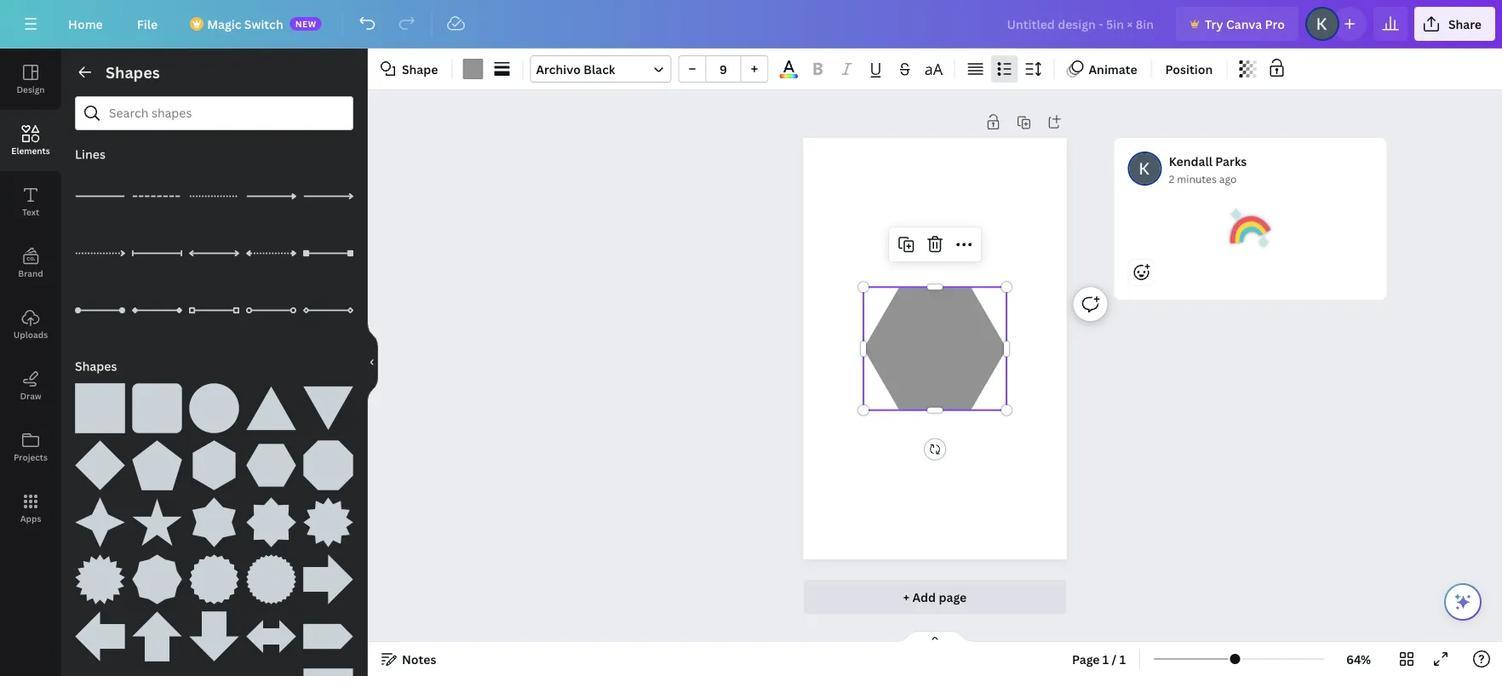 Task type: locate. For each thing, give the bounding box(es) containing it.
add this line to the canvas image
[[75, 171, 125, 221], [132, 171, 182, 221], [189, 171, 239, 221], [246, 171, 296, 221], [303, 171, 353, 221], [75, 228, 125, 278], [132, 228, 182, 278], [189, 228, 239, 278], [246, 228, 296, 278], [303, 228, 353, 278], [75, 285, 125, 336], [132, 285, 182, 336], [189, 285, 239, 336], [246, 285, 296, 336], [303, 285, 353, 336]]

page 1 / 1
[[1072, 651, 1126, 667]]

projects button
[[0, 416, 61, 478]]

expressing gratitude image
[[1230, 208, 1271, 249]]

star burst 3 image
[[189, 554, 239, 605]]

apps button
[[0, 478, 61, 539]]

new
[[295, 18, 317, 29]]

Search shapes search field
[[109, 97, 319, 129]]

1
[[1103, 651, 1109, 667], [1120, 651, 1126, 667]]

magic switch
[[207, 16, 283, 32]]

lines
[[75, 146, 106, 162]]

kendall parks list
[[1115, 138, 1394, 354]]

diamond image
[[75, 440, 125, 491]]

canva assistant image
[[1453, 592, 1473, 612]]

+ add page button
[[803, 580, 1067, 614]]

ago
[[1219, 172, 1237, 186]]

triangle down image
[[303, 383, 353, 434]]

shape button
[[375, 55, 445, 83]]

shape
[[402, 61, 438, 77]]

64%
[[1346, 651, 1371, 667]]

animate button
[[1062, 55, 1144, 83]]

shapes up square image
[[75, 358, 117, 374]]

try
[[1205, 16, 1224, 32]]

text
[[22, 206, 39, 218]]

black
[[584, 61, 615, 77]]

projects
[[14, 451, 48, 463]]

arrow left image
[[75, 611, 125, 662]]

file button
[[123, 7, 171, 41]]

1 1 from the left
[[1103, 651, 1109, 667]]

64% button
[[1331, 646, 1387, 673]]

shapes down file
[[106, 62, 160, 83]]

minutes
[[1177, 172, 1217, 186]]

1 horizontal spatial 1
[[1120, 651, 1126, 667]]

2 1 from the left
[[1120, 651, 1126, 667]]

file
[[137, 16, 158, 32]]

main menu bar
[[0, 0, 1502, 49]]

draw button
[[0, 355, 61, 416]]

page
[[939, 589, 967, 605]]

triangle up image
[[246, 383, 296, 434]]

octagon image
[[303, 440, 353, 491]]

pro
[[1265, 16, 1285, 32]]

position
[[1166, 61, 1213, 77]]

group
[[678, 55, 769, 83], [75, 373, 125, 434], [132, 373, 182, 434], [189, 373, 239, 434], [246, 373, 296, 434], [303, 373, 353, 434], [75, 430, 125, 491], [132, 430, 182, 491], [189, 430, 239, 491], [246, 430, 296, 491], [303, 430, 353, 491], [75, 487, 125, 548], [132, 487, 182, 548], [189, 487, 239, 548], [246, 487, 296, 548], [303, 487, 353, 548], [75, 544, 125, 605], [132, 544, 182, 605], [189, 544, 239, 605], [246, 544, 296, 605], [303, 544, 353, 605], [75, 601, 125, 662], [132, 601, 182, 662], [189, 601, 239, 662], [246, 601, 296, 662], [303, 601, 353, 662], [101, 658, 122, 676], [132, 658, 182, 676], [215, 658, 236, 676], [273, 658, 293, 676], [303, 658, 353, 676]]

side panel tab list
[[0, 49, 61, 539]]

1 left /
[[1103, 651, 1109, 667]]

elements
[[11, 145, 50, 156]]

#919191 image
[[463, 59, 483, 79], [463, 59, 483, 79]]

parks
[[1216, 153, 1247, 169]]

5-pointed star image
[[132, 497, 182, 548]]

8-pointed star image
[[246, 497, 296, 548]]

pentagon image
[[132, 440, 182, 491]]

8-pointed star inflated image
[[132, 554, 182, 605]]

shapes
[[106, 62, 160, 83], [75, 358, 117, 374]]

magic
[[207, 16, 241, 32]]

archivo black button
[[530, 55, 672, 83]]

apps
[[20, 513, 41, 524]]

arrow horizontal image
[[246, 611, 296, 662]]

text button
[[0, 171, 61, 233]]

+
[[903, 589, 910, 605]]

switch
[[244, 16, 283, 32]]

try canva pro
[[1205, 16, 1285, 32]]

kendall parks 2 minutes ago
[[1169, 153, 1247, 186]]

0 horizontal spatial 1
[[1103, 651, 1109, 667]]

1 right /
[[1120, 651, 1126, 667]]

brand
[[18, 267, 43, 279]]

uploads button
[[0, 294, 61, 355]]



Task type: describe. For each thing, give the bounding box(es) containing it.
white circle shape image
[[189, 383, 239, 434]]

canva
[[1226, 16, 1262, 32]]

kendall
[[1169, 153, 1213, 169]]

4-pointed star image
[[75, 497, 125, 548]]

notes button
[[375, 646, 443, 673]]

archivo
[[536, 61, 581, 77]]

arrow block concave image
[[132, 669, 182, 676]]

home
[[68, 16, 103, 32]]

rounded square image
[[132, 383, 182, 434]]

draw
[[20, 390, 41, 402]]

uploads
[[13, 329, 48, 340]]

0 vertical spatial shapes
[[106, 62, 160, 83]]

share button
[[1415, 7, 1496, 41]]

square image
[[75, 383, 125, 434]]

star burst 2 image
[[75, 554, 125, 605]]

square speech bubble image
[[303, 669, 353, 676]]

share
[[1449, 16, 1482, 32]]

arrow block right image
[[303, 611, 353, 662]]

design button
[[0, 49, 61, 110]]

add
[[913, 589, 936, 605]]

page
[[1072, 651, 1100, 667]]

home link
[[55, 7, 116, 41]]

position button
[[1159, 55, 1220, 83]]

hide image
[[367, 322, 378, 403]]

Design title text field
[[993, 7, 1169, 41]]

show pages image
[[894, 630, 976, 644]]

hexagon horizontal image
[[246, 440, 296, 491]]

6-pointed star image
[[189, 497, 239, 548]]

hexagon vertical image
[[189, 440, 239, 491]]

/
[[1112, 651, 1117, 667]]

archivo black
[[536, 61, 615, 77]]

arrow down image
[[189, 611, 239, 662]]

try canva pro button
[[1176, 7, 1299, 41]]

– – number field
[[712, 61, 735, 77]]

notes
[[402, 651, 436, 667]]

arrow right image
[[303, 554, 353, 605]]

+ add page
[[903, 589, 967, 605]]

1 vertical spatial shapes
[[75, 358, 117, 374]]

star burst 4 image
[[246, 554, 296, 605]]

elements button
[[0, 110, 61, 171]]

animate
[[1089, 61, 1137, 77]]

brand button
[[0, 233, 61, 294]]

star burst 1 image
[[303, 497, 353, 548]]

color range image
[[780, 74, 798, 78]]

arrow up image
[[132, 611, 182, 662]]

2
[[1169, 172, 1175, 186]]

design
[[17, 83, 45, 95]]



Task type: vqa. For each thing, say whether or not it's contained in the screenshot.
+ ADD PAGE on the bottom of page
yes



